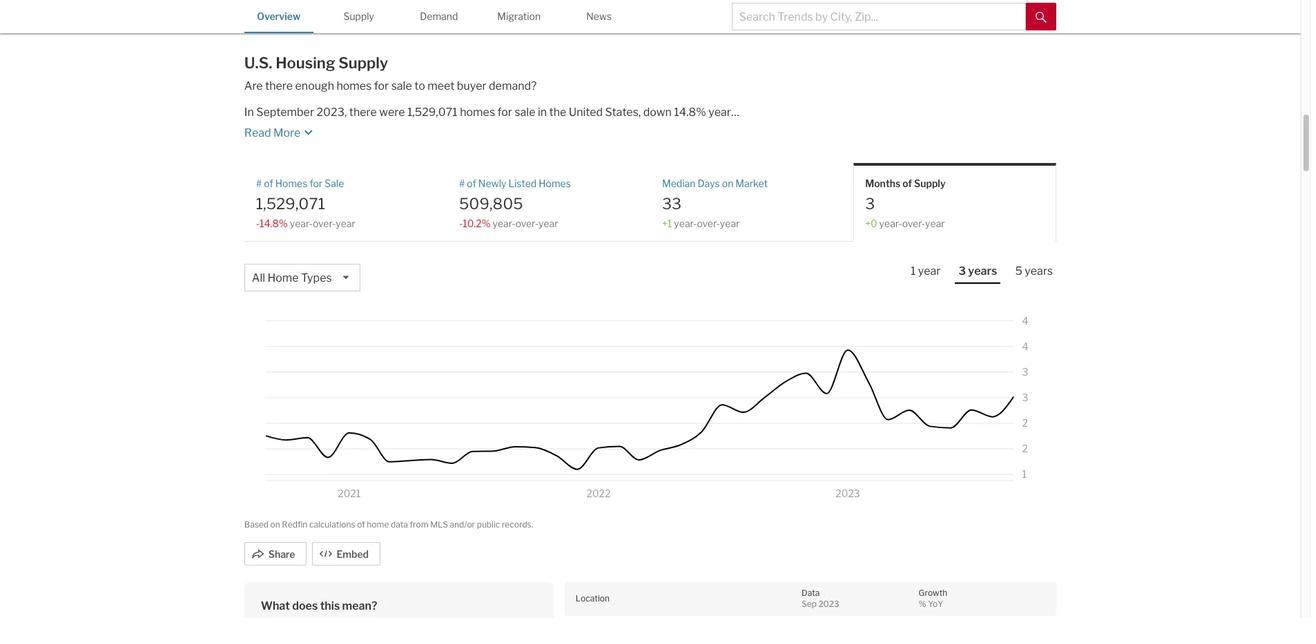 Task type: describe. For each thing, give the bounding box(es) containing it.
in
[[538, 106, 547, 119]]

records.
[[502, 519, 533, 530]]

down
[[643, 106, 672, 119]]

u.s.
[[244, 54, 272, 72]]

share button
[[244, 542, 307, 565]]

u.s. housing supply
[[244, 54, 388, 72]]

all
[[252, 271, 265, 285]]

# of homes for sale 1,529,071 -14.8% year-over-year
[[256, 178, 356, 229]]

1 vertical spatial there
[[349, 106, 377, 119]]

3 years
[[959, 264, 997, 278]]

based on redfin calculations of home data from mls and/or public records.
[[244, 519, 533, 530]]

submit search image
[[1036, 12, 1047, 23]]

from
[[410, 519, 429, 530]]

3 inside the 3 years "button"
[[959, 264, 966, 278]]

5 years button
[[1012, 264, 1057, 282]]

data
[[391, 519, 408, 530]]

homes inside # of homes for sale 1,529,071 -14.8% year-over-year
[[275, 178, 308, 189]]

enough
[[295, 80, 334, 93]]

based
[[244, 519, 269, 530]]

Search Trends by City, Zip... search field
[[732, 3, 1026, 30]]

growth % yoy
[[919, 587, 948, 609]]

homes inside # of newly listed homes 509,805 -10.2% year-over-year
[[539, 178, 571, 189]]

read more link
[[244, 120, 813, 141]]

median days on market 33 +1 year-over-year
[[662, 178, 768, 229]]

year- inside median days on market 33 +1 year-over-year
[[674, 217, 697, 229]]

calculations
[[309, 519, 355, 530]]

on inside median days on market 33 +1 year-over-year
[[722, 178, 734, 189]]

and/or
[[450, 519, 475, 530]]

united
[[569, 106, 603, 119]]

supply for u.s. housing supply
[[338, 54, 388, 72]]

data sep 2023
[[802, 587, 840, 609]]

data
[[802, 587, 820, 598]]

demand
[[420, 10, 458, 22]]

3 inside months of supply 3 +0 year-over-year
[[865, 194, 875, 212]]

1 vertical spatial homes
[[460, 106, 495, 119]]

# of newly listed homes 509,805 -10.2% year-over-year
[[459, 178, 571, 229]]

over- inside median days on market 33 +1 year-over-year
[[697, 217, 720, 229]]

news
[[586, 10, 612, 22]]

growth
[[919, 587, 948, 598]]

0 horizontal spatial on
[[270, 519, 280, 530]]

+1
[[662, 217, 672, 229]]

5 years
[[1015, 264, 1053, 278]]

33
[[662, 194, 682, 212]]

in september 2023, there were 1,529,071 homes for sale in the united states, down 14.8% year …
[[244, 106, 740, 119]]

- for 509,805
[[459, 217, 463, 229]]

more
[[273, 127, 301, 140]]

supply for months of supply 3 +0 year-over-year
[[914, 178, 946, 189]]

demand link
[[404, 0, 474, 31]]

buyer
[[457, 80, 487, 93]]

1,529,071 for homes
[[407, 106, 458, 119]]

year- inside # of newly listed homes 509,805 -10.2% year-over-year
[[493, 217, 516, 229]]

10.2%
[[463, 217, 491, 229]]

what does this mean?
[[261, 599, 377, 612]]

read
[[244, 127, 271, 140]]

+0
[[865, 217, 877, 229]]

public
[[477, 519, 500, 530]]

embed
[[337, 548, 369, 560]]

2023
[[819, 599, 840, 609]]

1
[[911, 264, 916, 278]]

the
[[549, 106, 566, 119]]

september
[[256, 106, 314, 119]]

read more
[[244, 127, 301, 140]]

supply link
[[324, 0, 393, 31]]

months of supply 3 +0 year-over-year
[[865, 178, 946, 229]]

overview
[[257, 10, 301, 22]]

# for 1,529,071
[[256, 178, 262, 189]]

to
[[414, 80, 425, 93]]

of for 509,805
[[467, 178, 476, 189]]



Task type: locate. For each thing, give the bounding box(es) containing it.
what
[[261, 599, 290, 612]]

year- right +1
[[674, 217, 697, 229]]

1 horizontal spatial homes
[[460, 106, 495, 119]]

year- inside months of supply 3 +0 year-over-year
[[879, 217, 902, 229]]

of left home at left bottom
[[357, 519, 365, 530]]

years for 3 years
[[968, 264, 997, 278]]

4 year- from the left
[[879, 217, 902, 229]]

1 horizontal spatial homes
[[539, 178, 571, 189]]

over- down listed
[[516, 217, 539, 229]]

0 horizontal spatial years
[[968, 264, 997, 278]]

years inside "button"
[[968, 264, 997, 278]]

yoy
[[928, 599, 943, 609]]

in
[[244, 106, 254, 119]]

listed
[[509, 178, 537, 189]]

1 vertical spatial on
[[270, 519, 280, 530]]

of left newly on the left top
[[467, 178, 476, 189]]

0 horizontal spatial for
[[310, 178, 323, 189]]

sale
[[325, 178, 344, 189]]

years left 5
[[968, 264, 997, 278]]

year- down 509,805
[[493, 217, 516, 229]]

0 vertical spatial on
[[722, 178, 734, 189]]

homes down buyer
[[460, 106, 495, 119]]

all home types
[[252, 271, 332, 285]]

year- inside # of homes for sale 1,529,071 -14.8% year-over-year
[[290, 217, 313, 229]]

1,529,071
[[407, 106, 458, 119], [256, 194, 325, 212]]

supply up the u.s. housing supply
[[344, 10, 374, 22]]

over- inside months of supply 3 +0 year-over-year
[[902, 217, 925, 229]]

homes left sale
[[275, 178, 308, 189]]

share
[[268, 548, 295, 560]]

1 vertical spatial for
[[498, 106, 512, 119]]

sale left in
[[515, 106, 536, 119]]

- up all
[[256, 217, 260, 229]]

3
[[865, 194, 875, 212], [959, 264, 966, 278]]

# left newly on the left top
[[459, 178, 465, 189]]

of down read more
[[264, 178, 273, 189]]

0 vertical spatial homes
[[337, 80, 372, 93]]

1 # from the left
[[256, 178, 262, 189]]

3 years button
[[955, 264, 1001, 284]]

3 right 1 year
[[959, 264, 966, 278]]

over- down sale
[[313, 217, 336, 229]]

0 vertical spatial sale
[[391, 80, 412, 93]]

homes
[[337, 80, 372, 93], [460, 106, 495, 119]]

1 horizontal spatial sale
[[515, 106, 536, 119]]

years right 5
[[1025, 264, 1053, 278]]

there right are
[[265, 80, 293, 93]]

of for 1,529,071
[[264, 178, 273, 189]]

2023,
[[317, 106, 347, 119]]

over- right +0
[[902, 217, 925, 229]]

1 vertical spatial 14.8%
[[260, 217, 288, 229]]

of inside # of homes for sale 1,529,071 -14.8% year-over-year
[[264, 178, 273, 189]]

for
[[374, 80, 389, 93], [498, 106, 512, 119], [310, 178, 323, 189]]

3 year- from the left
[[674, 217, 697, 229]]

0 horizontal spatial sale
[[391, 80, 412, 93]]

there left "were"
[[349, 106, 377, 119]]

# inside # of homes for sale 1,529,071 -14.8% year-over-year
[[256, 178, 262, 189]]

years for 5 years
[[1025, 264, 1053, 278]]

# down read
[[256, 178, 262, 189]]

1 horizontal spatial 1,529,071
[[407, 106, 458, 119]]

over- inside # of homes for sale 1,529,071 -14.8% year-over-year
[[313, 217, 336, 229]]

of
[[264, 178, 273, 189], [467, 178, 476, 189], [903, 178, 912, 189], [357, 519, 365, 530]]

1,529,071 down sale
[[256, 194, 325, 212]]

homes
[[275, 178, 308, 189], [539, 178, 571, 189]]

0 horizontal spatial homes
[[337, 80, 372, 93]]

1 horizontal spatial 14.8%
[[674, 106, 706, 119]]

1,529,071 inside # of homes for sale 1,529,071 -14.8% year-over-year
[[256, 194, 325, 212]]

14.8% inside # of homes for sale 1,529,071 -14.8% year-over-year
[[260, 217, 288, 229]]

months
[[865, 178, 901, 189]]

2 over- from the left
[[516, 217, 539, 229]]

1 vertical spatial 1,529,071
[[256, 194, 325, 212]]

2 homes from the left
[[539, 178, 571, 189]]

sep
[[802, 599, 817, 609]]

- inside # of homes for sale 1,529,071 -14.8% year-over-year
[[256, 217, 260, 229]]

year inside # of homes for sale 1,529,071 -14.8% year-over-year
[[336, 217, 356, 229]]

0 vertical spatial for
[[374, 80, 389, 93]]

on right based
[[270, 519, 280, 530]]

2 years from the left
[[1025, 264, 1053, 278]]

0 horizontal spatial 1,529,071
[[256, 194, 325, 212]]

are
[[244, 80, 263, 93]]

0 horizontal spatial #
[[256, 178, 262, 189]]

# for 509,805
[[459, 178, 465, 189]]

news link
[[565, 0, 634, 31]]

1,529,071 for -
[[256, 194, 325, 212]]

does
[[292, 599, 318, 612]]

0 vertical spatial 3
[[865, 194, 875, 212]]

1 horizontal spatial years
[[1025, 264, 1053, 278]]

sale
[[391, 80, 412, 93], [515, 106, 536, 119]]

1 - from the left
[[256, 217, 260, 229]]

homes up '2023,'
[[337, 80, 372, 93]]

there
[[265, 80, 293, 93], [349, 106, 377, 119]]

location
[[576, 593, 610, 603]]

0 horizontal spatial -
[[256, 217, 260, 229]]

supply up are there enough homes for sale to meet buyer demand?
[[338, 54, 388, 72]]

0 horizontal spatial homes
[[275, 178, 308, 189]]

1 horizontal spatial #
[[459, 178, 465, 189]]

# inside # of newly listed homes 509,805 -10.2% year-over-year
[[459, 178, 465, 189]]

year- up all home types
[[290, 217, 313, 229]]

mls
[[430, 519, 448, 530]]

- for 1,529,071
[[256, 217, 260, 229]]

4 over- from the left
[[902, 217, 925, 229]]

2 # from the left
[[459, 178, 465, 189]]

1 horizontal spatial 3
[[959, 264, 966, 278]]

for down demand?
[[498, 106, 512, 119]]

this
[[320, 599, 340, 612]]

0 vertical spatial 1,529,071
[[407, 106, 458, 119]]

median
[[662, 178, 696, 189]]

years inside button
[[1025, 264, 1053, 278]]

for left sale
[[310, 178, 323, 189]]

sale left to
[[391, 80, 412, 93]]

1 homes from the left
[[275, 178, 308, 189]]

14.8% up the home
[[260, 217, 288, 229]]

1 horizontal spatial for
[[374, 80, 389, 93]]

migration
[[497, 10, 541, 22]]

1 horizontal spatial on
[[722, 178, 734, 189]]

14.8% right down
[[674, 106, 706, 119]]

were
[[379, 106, 405, 119]]

1 year- from the left
[[290, 217, 313, 229]]

2 - from the left
[[459, 217, 463, 229]]

mean?
[[342, 599, 377, 612]]

1 vertical spatial supply
[[338, 54, 388, 72]]

states,
[[605, 106, 641, 119]]

0 horizontal spatial 14.8%
[[260, 217, 288, 229]]

2 vertical spatial for
[[310, 178, 323, 189]]

-
[[256, 217, 260, 229], [459, 217, 463, 229]]

…
[[731, 106, 740, 119]]

- inside # of newly listed homes 509,805 -10.2% year-over-year
[[459, 217, 463, 229]]

3 over- from the left
[[697, 217, 720, 229]]

redfin
[[282, 519, 308, 530]]

year inside months of supply 3 +0 year-over-year
[[925, 217, 945, 229]]

1 vertical spatial sale
[[515, 106, 536, 119]]

#
[[256, 178, 262, 189], [459, 178, 465, 189]]

newly
[[478, 178, 507, 189]]

1 year button
[[907, 264, 944, 282]]

on right days
[[722, 178, 734, 189]]

of right months
[[903, 178, 912, 189]]

home
[[268, 271, 299, 285]]

1 horizontal spatial there
[[349, 106, 377, 119]]

%
[[919, 599, 926, 609]]

days
[[698, 178, 720, 189]]

for up "were"
[[374, 80, 389, 93]]

0 vertical spatial 14.8%
[[674, 106, 706, 119]]

1 horizontal spatial -
[[459, 217, 463, 229]]

0 vertical spatial supply
[[344, 10, 374, 22]]

0 vertical spatial there
[[265, 80, 293, 93]]

1 years from the left
[[968, 264, 997, 278]]

2 horizontal spatial for
[[498, 106, 512, 119]]

year inside median days on market 33 +1 year-over-year
[[720, 217, 740, 229]]

supply right months
[[914, 178, 946, 189]]

5
[[1015, 264, 1023, 278]]

3 up +0
[[865, 194, 875, 212]]

meet
[[428, 80, 455, 93]]

homes right listed
[[539, 178, 571, 189]]

1 vertical spatial 3
[[959, 264, 966, 278]]

1 over- from the left
[[313, 217, 336, 229]]

migration link
[[485, 0, 554, 31]]

year inside button
[[918, 264, 941, 278]]

on
[[722, 178, 734, 189], [270, 519, 280, 530]]

over- inside # of newly listed homes 509,805 -10.2% year-over-year
[[516, 217, 539, 229]]

2 year- from the left
[[493, 217, 516, 229]]

for inside # of homes for sale 1,529,071 -14.8% year-over-year
[[310, 178, 323, 189]]

of inside # of newly listed homes 509,805 -10.2% year-over-year
[[467, 178, 476, 189]]

home
[[367, 519, 389, 530]]

year- right +0
[[879, 217, 902, 229]]

of inside months of supply 3 +0 year-over-year
[[903, 178, 912, 189]]

- down 509,805
[[459, 217, 463, 229]]

overview link
[[244, 0, 313, 31]]

embed button
[[312, 542, 380, 565]]

housing
[[276, 54, 335, 72]]

509,805
[[459, 194, 523, 212]]

over- down days
[[697, 217, 720, 229]]

year inside # of newly listed homes 509,805 -10.2% year-over-year
[[539, 217, 558, 229]]

market
[[736, 178, 768, 189]]

year
[[709, 106, 731, 119], [336, 217, 356, 229], [539, 217, 558, 229], [720, 217, 740, 229], [925, 217, 945, 229], [918, 264, 941, 278]]

1 year
[[911, 264, 941, 278]]

supply
[[344, 10, 374, 22], [338, 54, 388, 72], [914, 178, 946, 189]]

year-
[[290, 217, 313, 229], [493, 217, 516, 229], [674, 217, 697, 229], [879, 217, 902, 229]]

are there enough homes for sale to meet buyer demand?
[[244, 80, 537, 93]]

of for 3
[[903, 178, 912, 189]]

1,529,071 down meet
[[407, 106, 458, 119]]

demand?
[[489, 80, 537, 93]]

0 horizontal spatial 3
[[865, 194, 875, 212]]

types
[[301, 271, 332, 285]]

2 vertical spatial supply
[[914, 178, 946, 189]]

14.8%
[[674, 106, 706, 119], [260, 217, 288, 229]]

supply inside months of supply 3 +0 year-over-year
[[914, 178, 946, 189]]

0 horizontal spatial there
[[265, 80, 293, 93]]



Task type: vqa. For each thing, say whether or not it's contained in the screenshot.
2nd 'Photo of 1117 Brittany Ln, DALY CITY, CA 94014' from the left
no



